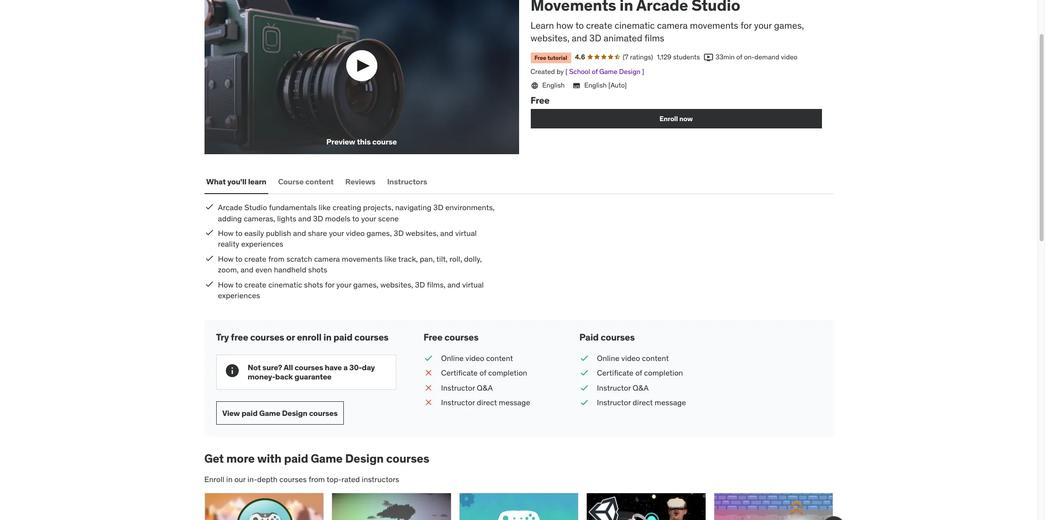 Task type: vqa. For each thing, say whether or not it's contained in the screenshot.
Introduction
no



Task type: describe. For each thing, give the bounding box(es) containing it.
websites, for 3d
[[531, 32, 570, 44]]

and inside the learn how to create cinematic camera movements for your games, websites, and 3d animated films
[[572, 32, 587, 44]]

reviews
[[345, 177, 376, 186]]

your inside how to easily publish and share your video games, 3d websites, and virtual reality experiences
[[329, 228, 344, 238]]

our
[[234, 475, 246, 485]]

]
[[642, 67, 645, 76]]

on-
[[744, 53, 755, 61]]

enroll for enroll in our in-depth courses from top-rated instructors
[[204, 475, 224, 485]]

video right the 'demand'
[[781, 53, 798, 61]]

demand
[[755, 53, 780, 61]]

fundamentals
[[269, 203, 317, 213]]

students
[[673, 53, 700, 61]]

arcade
[[218, 203, 243, 213]]

how for how to create from scratch camera movements like track, pan, tilt, roll, dolly, zoom, and even handheld shots
[[218, 254, 234, 264]]

how to create from scratch camera movements like track, pan, tilt, roll, dolly, zoom, and even handheld shots
[[218, 254, 482, 275]]

paid courses
[[580, 332, 635, 344]]

instructor q&a for free courses
[[441, 383, 493, 393]]

english for english [auto]
[[584, 81, 607, 90]]

sure?
[[262, 363, 282, 373]]

learn how to create cinematic camera movements for your games, websites, and 3d animated films
[[531, 19, 804, 44]]

games, inside the how to create cinematic shots for your games, websites, 3d films, and virtual experiences
[[353, 280, 379, 290]]

to for how to easily publish and share your video games, 3d websites, and virtual reality experiences
[[235, 228, 243, 238]]

even
[[256, 265, 272, 275]]

[ school of game design ] link
[[566, 67, 645, 76]]

with
[[257, 452, 282, 467]]

cameras,
[[244, 214, 275, 223]]

to inside arcade studio fundamentals like creating projects, navigating 3d environments, adding cameras, lights and 3d models to your scene
[[352, 214, 359, 223]]

free tutorial
[[535, 54, 567, 61]]

(7
[[623, 53, 629, 61]]

created by [ school of game design ]
[[531, 67, 645, 76]]

video inside how to easily publish and share your video games, 3d websites, and virtual reality experiences
[[346, 228, 365, 238]]

handheld
[[274, 265, 306, 275]]

1 horizontal spatial game
[[311, 452, 343, 467]]

(7 ratings)
[[623, 53, 653, 61]]

and inside arcade studio fundamentals like creating projects, navigating 3d environments, adding cameras, lights and 3d models to your scene
[[298, 214, 311, 223]]

track,
[[398, 254, 418, 264]]

roll,
[[450, 254, 462, 264]]

view paid game design courses
[[222, 409, 338, 418]]

preview
[[326, 137, 355, 147]]

ratings)
[[630, 53, 653, 61]]

virtual for how to create cinematic shots for your games, websites, 3d films, and virtual experiences
[[462, 280, 484, 290]]

how
[[557, 19, 574, 31]]

games, inside the learn how to create cinematic camera movements for your games, websites, and 3d animated films
[[774, 19, 804, 31]]

movements for like
[[342, 254, 383, 264]]

course content button
[[276, 170, 336, 194]]

paid
[[580, 332, 599, 344]]

0 vertical spatial game
[[600, 67, 618, 76]]

this
[[357, 137, 371, 147]]

enroll for enroll now
[[660, 114, 678, 123]]

content for paid courses
[[642, 354, 669, 363]]

now
[[680, 114, 693, 123]]

how to easily publish and share your video games, 3d websites, and virtual reality experiences
[[218, 228, 477, 249]]

try free courses or enroll in paid courses
[[216, 332, 389, 344]]

course content
[[278, 177, 334, 186]]

enroll in our in-depth courses from top-rated instructors
[[204, 475, 399, 485]]

depth
[[257, 475, 278, 485]]

by
[[557, 67, 564, 76]]

2 vertical spatial paid
[[284, 452, 308, 467]]

certificate for free
[[441, 369, 478, 378]]

course
[[278, 177, 304, 186]]

school
[[569, 67, 590, 76]]

certificate of completion for free courses
[[441, 369, 527, 378]]

for inside the how to create cinematic shots for your games, websites, 3d films, and virtual experiences
[[325, 280, 335, 290]]

free
[[231, 332, 248, 344]]

instructors button
[[385, 170, 429, 194]]

top-
[[327, 475, 342, 485]]

how to create cinematic shots for your games, websites, 3d films, and virtual experiences
[[218, 280, 484, 301]]

q&a for paid courses
[[633, 383, 649, 393]]

free courses
[[424, 332, 479, 344]]

33min of on-demand video
[[716, 53, 798, 61]]

and inside the how to create cinematic shots for your games, websites, 3d films, and virtual experiences
[[448, 280, 461, 290]]

1,129 students
[[657, 53, 700, 61]]

you'll
[[227, 177, 247, 186]]

not sure? all courses have a 30-day money-back guarantee
[[248, 363, 375, 382]]

video down free courses
[[466, 354, 485, 363]]

instructor direct message for paid courses
[[597, 398, 686, 408]]

preview this course
[[326, 137, 397, 147]]

online video content for paid courses
[[597, 354, 669, 363]]

pan,
[[420, 254, 435, 264]]

free for free
[[531, 95, 550, 106]]

completion for free courses
[[488, 369, 527, 378]]

and up tilt, at the left of page
[[440, 228, 453, 238]]

a
[[344, 363, 348, 373]]

preview this course button
[[204, 0, 519, 155]]

to for how to create from scratch camera movements like track, pan, tilt, roll, dolly, zoom, and even handheld shots
[[235, 254, 243, 264]]

learn
[[248, 177, 266, 186]]

websites, for virtual
[[406, 228, 439, 238]]

courses inside "not sure? all courses have a 30-day money-back guarantee"
[[295, 363, 323, 373]]

not
[[248, 363, 261, 373]]

shots inside the how to create cinematic shots for your games, websites, 3d films, and virtual experiences
[[304, 280, 323, 290]]

films,
[[427, 280, 446, 290]]

what you'll learn button
[[204, 170, 268, 194]]

day
[[362, 363, 375, 373]]

reality
[[218, 239, 239, 249]]

free for free tutorial
[[535, 54, 547, 61]]

get
[[204, 452, 224, 467]]

games, inside how to easily publish and share your video games, 3d websites, and virtual reality experiences
[[367, 228, 392, 238]]

projects,
[[363, 203, 394, 213]]

and inside how to create from scratch camera movements like track, pan, tilt, roll, dolly, zoom, and even handheld shots
[[241, 265, 254, 275]]

view
[[222, 409, 240, 418]]

or
[[286, 332, 295, 344]]

cinematic inside the how to create cinematic shots for your games, websites, 3d films, and virtual experiences
[[268, 280, 302, 290]]

message for free courses
[[499, 398, 530, 408]]

models
[[325, 214, 351, 223]]

dolly,
[[464, 254, 482, 264]]

films
[[645, 32, 665, 44]]

enroll now
[[660, 114, 693, 123]]

your inside the how to create cinematic shots for your games, websites, 3d films, and virtual experiences
[[337, 280, 352, 290]]

money-
[[248, 372, 275, 382]]

how for how to easily publish and share your video games, 3d websites, and virtual reality experiences
[[218, 228, 234, 238]]

create inside the learn how to create cinematic camera movements for your games, websites, and 3d animated films
[[586, 19, 613, 31]]

scene
[[378, 214, 399, 223]]

3d right navigating
[[434, 203, 444, 213]]

adding
[[218, 214, 242, 223]]

in-
[[248, 475, 257, 485]]

and left share
[[293, 228, 306, 238]]

english for english
[[542, 81, 565, 90]]

more
[[226, 452, 255, 467]]

websites, inside the how to create cinematic shots for your games, websites, 3d films, and virtual experiences
[[380, 280, 413, 290]]



Task type: locate. For each thing, give the bounding box(es) containing it.
1 vertical spatial virtual
[[462, 280, 484, 290]]

1 vertical spatial create
[[244, 254, 267, 264]]

and
[[572, 32, 587, 44], [298, 214, 311, 223], [293, 228, 306, 238], [440, 228, 453, 238], [241, 265, 254, 275], [448, 280, 461, 290]]

shots down scratch
[[308, 265, 327, 275]]

design down back at the left
[[282, 409, 308, 418]]

experiences down zoom, at left
[[218, 291, 260, 301]]

0 vertical spatial camera
[[657, 19, 688, 31]]

2 certificate from the left
[[597, 369, 634, 378]]

1 horizontal spatial enroll
[[660, 114, 678, 123]]

english
[[542, 81, 565, 90], [584, 81, 607, 90]]

2 completion from the left
[[644, 369, 683, 378]]

for inside the learn how to create cinematic camera movements for your games, websites, and 3d animated films
[[741, 19, 752, 31]]

0 horizontal spatial cinematic
[[268, 280, 302, 290]]

to down zoom, at left
[[235, 280, 243, 290]]

english down by
[[542, 81, 565, 90]]

guarantee
[[295, 372, 332, 382]]

cinematic inside the learn how to create cinematic camera movements for your games, websites, and 3d animated films
[[615, 19, 655, 31]]

0 horizontal spatial q&a
[[477, 383, 493, 393]]

0 vertical spatial like
[[319, 203, 331, 213]]

0 horizontal spatial movements
[[342, 254, 383, 264]]

2 vertical spatial game
[[311, 452, 343, 467]]

0 horizontal spatial instructor q&a
[[441, 383, 493, 393]]

movements for for
[[690, 19, 739, 31]]

instructors
[[362, 475, 399, 485]]

virtual down dolly,
[[462, 280, 484, 290]]

create for how to create from scratch camera movements like track, pan, tilt, roll, dolly, zoom, and even handheld shots
[[244, 254, 267, 264]]

camera for scratch
[[314, 254, 340, 264]]

1 vertical spatial websites,
[[406, 228, 439, 238]]

0 horizontal spatial direct
[[477, 398, 497, 408]]

from
[[268, 254, 285, 264], [309, 475, 325, 485]]

2 certificate of completion from the left
[[597, 369, 683, 378]]

1 horizontal spatial in
[[324, 332, 332, 344]]

1 direct from the left
[[477, 398, 497, 408]]

completion for paid courses
[[644, 369, 683, 378]]

for up on-
[[741, 19, 752, 31]]

paid right view
[[242, 409, 258, 418]]

3d left animated
[[590, 32, 602, 44]]

0 vertical spatial create
[[586, 19, 613, 31]]

1 instructor direct message from the left
[[441, 398, 530, 408]]

2 english from the left
[[584, 81, 607, 90]]

online for free
[[441, 354, 464, 363]]

0 horizontal spatial paid
[[242, 409, 258, 418]]

1 vertical spatial in
[[226, 475, 233, 485]]

get more with paid game design courses
[[204, 452, 430, 467]]

33min
[[716, 53, 735, 61]]

to inside the how to create cinematic shots for your games, websites, 3d films, and virtual experiences
[[235, 280, 243, 290]]

certificate down paid courses
[[597, 369, 634, 378]]

arcade studio fundamentals like creating projects, navigating 3d environments, adding cameras, lights and 3d models to your scene
[[218, 203, 495, 223]]

create inside how to create from scratch camera movements like track, pan, tilt, roll, dolly, zoom, and even handheld shots
[[244, 254, 267, 264]]

1 horizontal spatial paid
[[284, 452, 308, 467]]

from up even
[[268, 254, 285, 264]]

create for how to create cinematic shots for your games, websites, 3d films, and virtual experiences
[[244, 280, 267, 290]]

1 vertical spatial like
[[385, 254, 397, 264]]

websites, down the learn
[[531, 32, 570, 44]]

0 horizontal spatial instructor direct message
[[441, 398, 530, 408]]

1 horizontal spatial q&a
[[633, 383, 649, 393]]

content for free courses
[[486, 354, 513, 363]]

1 horizontal spatial design
[[345, 452, 384, 467]]

what you'll learn
[[206, 177, 266, 186]]

to right how
[[576, 19, 584, 31]]

1 vertical spatial cinematic
[[268, 280, 302, 290]]

0 vertical spatial design
[[619, 67, 641, 76]]

online video content down free courses
[[441, 354, 513, 363]]

design left "]"
[[619, 67, 641, 76]]

share
[[308, 228, 327, 238]]

0 horizontal spatial certificate of completion
[[441, 369, 527, 378]]

message for paid courses
[[655, 398, 686, 408]]

your down projects,
[[361, 214, 376, 223]]

2 q&a from the left
[[633, 383, 649, 393]]

how inside how to create from scratch camera movements like track, pan, tilt, roll, dolly, zoom, and even handheld shots
[[218, 254, 234, 264]]

[auto]
[[609, 81, 627, 90]]

0 vertical spatial movements
[[690, 19, 739, 31]]

online video content down paid courses
[[597, 354, 669, 363]]

english [auto]
[[584, 81, 627, 90]]

3d left the films,
[[415, 280, 425, 290]]

0 horizontal spatial camera
[[314, 254, 340, 264]]

3d inside how to easily publish and share your video games, 3d websites, and virtual reality experiences
[[394, 228, 404, 238]]

2 vertical spatial games,
[[353, 280, 379, 290]]

0 vertical spatial games,
[[774, 19, 804, 31]]

games, up the 'demand'
[[774, 19, 804, 31]]

instructor direct message for free courses
[[441, 398, 530, 408]]

certificate of completion down paid courses
[[597, 369, 683, 378]]

1 vertical spatial from
[[309, 475, 325, 485]]

0 vertical spatial in
[[324, 332, 332, 344]]

0 horizontal spatial design
[[282, 409, 308, 418]]

environments,
[[446, 203, 495, 213]]

2 horizontal spatial game
[[600, 67, 618, 76]]

and right the films,
[[448, 280, 461, 290]]

1 horizontal spatial completion
[[644, 369, 683, 378]]

like inside arcade studio fundamentals like creating projects, navigating 3d environments, adding cameras, lights and 3d models to your scene
[[319, 203, 331, 213]]

tilt,
[[437, 254, 448, 264]]

1 horizontal spatial instructor direct message
[[597, 398, 686, 408]]

q&a
[[477, 383, 493, 393], [633, 383, 649, 393]]

1 vertical spatial camera
[[314, 254, 340, 264]]

1 instructor q&a from the left
[[441, 383, 493, 393]]

2 vertical spatial design
[[345, 452, 384, 467]]

online for paid
[[597, 354, 620, 363]]

to inside how to create from scratch camera movements like track, pan, tilt, roll, dolly, zoom, and even handheld shots
[[235, 254, 243, 264]]

movements up 33min
[[690, 19, 739, 31]]

30-
[[349, 363, 362, 373]]

cinematic
[[615, 19, 655, 31], [268, 280, 302, 290]]

certificate of completion for paid courses
[[597, 369, 683, 378]]

how down zoom, at left
[[218, 280, 234, 290]]

1 horizontal spatial cinematic
[[615, 19, 655, 31]]

0 vertical spatial paid
[[334, 332, 353, 344]]

2 message from the left
[[655, 398, 686, 408]]

all
[[284, 363, 293, 373]]

1 vertical spatial how
[[218, 254, 234, 264]]

animated
[[604, 32, 643, 44]]

to for how to create cinematic shots for your games, websites, 3d films, and virtual experiences
[[235, 280, 243, 290]]

1 how from the top
[[218, 228, 234, 238]]

online down paid courses
[[597, 354, 620, 363]]

3d up share
[[313, 214, 323, 223]]

what
[[206, 177, 226, 186]]

2 direct from the left
[[633, 398, 653, 408]]

your inside arcade studio fundamentals like creating projects, navigating 3d environments, adding cameras, lights and 3d models to your scene
[[361, 214, 376, 223]]

cinematic down handheld
[[268, 280, 302, 290]]

small image
[[704, 53, 714, 62], [204, 228, 214, 238], [204, 254, 214, 263], [424, 353, 434, 364], [580, 353, 589, 364], [580, 368, 589, 379], [424, 398, 434, 409], [580, 398, 589, 409]]

websites,
[[531, 32, 570, 44], [406, 228, 439, 238], [380, 280, 413, 290]]

video
[[781, 53, 798, 61], [346, 228, 365, 238], [466, 354, 485, 363], [622, 354, 640, 363]]

creating
[[333, 203, 361, 213]]

1,129
[[657, 53, 672, 61]]

content inside "button"
[[305, 177, 334, 186]]

online
[[441, 354, 464, 363], [597, 354, 620, 363]]

create up animated
[[586, 19, 613, 31]]

2 instructor direct message from the left
[[597, 398, 686, 408]]

direct for paid courses
[[633, 398, 653, 408]]

english down created by [ school of game design ]
[[584, 81, 607, 90]]

course
[[372, 137, 397, 147]]

certificate down free courses
[[441, 369, 478, 378]]

1 horizontal spatial direct
[[633, 398, 653, 408]]

0 horizontal spatial certificate
[[441, 369, 478, 378]]

of
[[737, 53, 743, 61], [592, 67, 598, 76], [480, 369, 487, 378], [636, 369, 642, 378]]

1 horizontal spatial online
[[597, 354, 620, 363]]

for down how to create from scratch camera movements like track, pan, tilt, roll, dolly, zoom, and even handheld shots
[[325, 280, 335, 290]]

shots down handheld
[[304, 280, 323, 290]]

1 vertical spatial for
[[325, 280, 335, 290]]

websites, down track,
[[380, 280, 413, 290]]

2 online video content from the left
[[597, 354, 669, 363]]

your
[[754, 19, 772, 31], [361, 214, 376, 223], [329, 228, 344, 238], [337, 280, 352, 290]]

your down models
[[329, 228, 344, 238]]

certificate of completion down free courses
[[441, 369, 527, 378]]

2 vertical spatial websites,
[[380, 280, 413, 290]]

video down arcade studio fundamentals like creating projects, navigating 3d environments, adding cameras, lights and 3d models to your scene
[[346, 228, 365, 238]]

video down paid courses
[[622, 354, 640, 363]]

games, down scene
[[367, 228, 392, 238]]

1 horizontal spatial content
[[486, 354, 513, 363]]

[
[[566, 67, 568, 76]]

learn
[[531, 19, 554, 31]]

1 online from the left
[[441, 354, 464, 363]]

1 q&a from the left
[[477, 383, 493, 393]]

certificate for paid
[[597, 369, 634, 378]]

0 horizontal spatial for
[[325, 280, 335, 290]]

for
[[741, 19, 752, 31], [325, 280, 335, 290]]

1 horizontal spatial camera
[[657, 19, 688, 31]]

1 vertical spatial game
[[259, 409, 280, 418]]

0 horizontal spatial like
[[319, 203, 331, 213]]

virtual inside the how to create cinematic shots for your games, websites, 3d films, and virtual experiences
[[462, 280, 484, 290]]

0 horizontal spatial online video content
[[441, 354, 513, 363]]

certificate of completion
[[441, 369, 527, 378], [597, 369, 683, 378]]

1 horizontal spatial from
[[309, 475, 325, 485]]

free for free courses
[[424, 332, 443, 344]]

3 how from the top
[[218, 280, 234, 290]]

1 horizontal spatial movements
[[690, 19, 739, 31]]

create inside the how to create cinematic shots for your games, websites, 3d films, and virtual experiences
[[244, 280, 267, 290]]

your inside the learn how to create cinematic camera movements for your games, websites, and 3d animated films
[[754, 19, 772, 31]]

1 horizontal spatial english
[[584, 81, 607, 90]]

reviews button
[[343, 170, 378, 194]]

rated
[[342, 475, 360, 485]]

0 vertical spatial how
[[218, 228, 234, 238]]

virtual inside how to easily publish and share your video games, 3d websites, and virtual reality experiences
[[455, 228, 477, 238]]

how up reality
[[218, 228, 234, 238]]

to
[[576, 19, 584, 31], [352, 214, 359, 223], [235, 228, 243, 238], [235, 254, 243, 264], [235, 280, 243, 290]]

shots
[[308, 265, 327, 275], [304, 280, 323, 290]]

1 message from the left
[[499, 398, 530, 408]]

how inside how to easily publish and share your video games, 3d websites, and virtual reality experiences
[[218, 228, 234, 238]]

create
[[586, 19, 613, 31], [244, 254, 267, 264], [244, 280, 267, 290]]

experiences inside how to easily publish and share your video games, 3d websites, and virtual reality experiences
[[241, 239, 283, 249]]

instructor q&a
[[441, 383, 493, 393], [597, 383, 649, 393]]

to up zoom, at left
[[235, 254, 243, 264]]

camera for cinematic
[[657, 19, 688, 31]]

0 vertical spatial shots
[[308, 265, 327, 275]]

0 vertical spatial experiences
[[241, 239, 283, 249]]

to inside how to easily publish and share your video games, 3d websites, and virtual reality experiences
[[235, 228, 243, 238]]

0 vertical spatial free
[[535, 54, 547, 61]]

1 horizontal spatial certificate of completion
[[597, 369, 683, 378]]

experiences
[[241, 239, 283, 249], [218, 291, 260, 301]]

0 vertical spatial websites,
[[531, 32, 570, 44]]

like
[[319, 203, 331, 213], [385, 254, 397, 264]]

1 vertical spatial experiences
[[218, 291, 260, 301]]

camera down share
[[314, 254, 340, 264]]

and up 4.6 at top right
[[572, 32, 587, 44]]

0 vertical spatial from
[[268, 254, 285, 264]]

free
[[535, 54, 547, 61], [531, 95, 550, 106], [424, 332, 443, 344]]

your up the 'demand'
[[754, 19, 772, 31]]

enroll left now at the right of page
[[660, 114, 678, 123]]

create down even
[[244, 280, 267, 290]]

1 online video content from the left
[[441, 354, 513, 363]]

1 completion from the left
[[488, 369, 527, 378]]

enroll now button
[[531, 109, 822, 129]]

instructor
[[441, 383, 475, 393], [597, 383, 631, 393], [441, 398, 475, 408], [597, 398, 631, 408]]

enroll inside button
[[660, 114, 678, 123]]

1 horizontal spatial like
[[385, 254, 397, 264]]

3d inside the how to create cinematic shots for your games, websites, 3d films, and virtual experiences
[[415, 280, 425, 290]]

to up reality
[[235, 228, 243, 238]]

and down fundamentals
[[298, 214, 311, 223]]

your down how to create from scratch camera movements like track, pan, tilt, roll, dolly, zoom, and even handheld shots
[[337, 280, 352, 290]]

1 vertical spatial design
[[282, 409, 308, 418]]

create up even
[[244, 254, 267, 264]]

camera inside the learn how to create cinematic camera movements for your games, websites, and 3d animated films
[[657, 19, 688, 31]]

tutorial
[[548, 54, 567, 61]]

like left track,
[[385, 254, 397, 264]]

courses
[[250, 332, 284, 344], [355, 332, 389, 344], [445, 332, 479, 344], [601, 332, 635, 344], [295, 363, 323, 373], [309, 409, 338, 418], [386, 452, 430, 467], [280, 475, 307, 485]]

like up models
[[319, 203, 331, 213]]

3d
[[590, 32, 602, 44], [434, 203, 444, 213], [313, 214, 323, 223], [394, 228, 404, 238], [415, 280, 425, 290]]

to down the 'creating'
[[352, 214, 359, 223]]

design up rated
[[345, 452, 384, 467]]

small image
[[204, 202, 214, 212], [204, 279, 214, 289], [424, 368, 434, 379], [424, 383, 434, 394], [580, 383, 589, 394]]

online down free courses
[[441, 354, 464, 363]]

camera inside how to create from scratch camera movements like track, pan, tilt, roll, dolly, zoom, and even handheld shots
[[314, 254, 340, 264]]

1 horizontal spatial message
[[655, 398, 686, 408]]

publish
[[266, 228, 291, 238]]

easily
[[244, 228, 264, 238]]

1 horizontal spatial online video content
[[597, 354, 669, 363]]

course language image
[[531, 82, 539, 90]]

0 vertical spatial enroll
[[660, 114, 678, 123]]

1 vertical spatial free
[[531, 95, 550, 106]]

1 vertical spatial games,
[[367, 228, 392, 238]]

1 vertical spatial movements
[[342, 254, 383, 264]]

view paid game design courses link
[[216, 402, 344, 426]]

1 certificate from the left
[[441, 369, 478, 378]]

direct
[[477, 398, 497, 408], [633, 398, 653, 408]]

2 horizontal spatial design
[[619, 67, 641, 76]]

movements down how to easily publish and share your video games, 3d websites, and virtual reality experiences
[[342, 254, 383, 264]]

virtual for how to easily publish and share your video games, 3d websites, and virtual reality experiences
[[455, 228, 477, 238]]

websites, up 'pan,'
[[406, 228, 439, 238]]

game
[[600, 67, 618, 76], [259, 409, 280, 418], [311, 452, 343, 467]]

virtual down environments,
[[455, 228, 477, 238]]

enroll
[[297, 332, 322, 344]]

closed captions image
[[573, 82, 581, 89]]

try
[[216, 332, 229, 344]]

2 vertical spatial free
[[424, 332, 443, 344]]

1 vertical spatial paid
[[242, 409, 258, 418]]

0 vertical spatial cinematic
[[615, 19, 655, 31]]

to inside the learn how to create cinematic camera movements for your games, websites, and 3d animated films
[[576, 19, 584, 31]]

how inside the how to create cinematic shots for your games, websites, 3d films, and virtual experiences
[[218, 280, 234, 290]]

0 horizontal spatial in
[[226, 475, 233, 485]]

websites, inside how to easily publish and share your video games, 3d websites, and virtual reality experiences
[[406, 228, 439, 238]]

1 english from the left
[[542, 81, 565, 90]]

design
[[619, 67, 641, 76], [282, 409, 308, 418], [345, 452, 384, 467]]

game up english [auto]
[[600, 67, 618, 76]]

game up 'top-'
[[311, 452, 343, 467]]

from left 'top-'
[[309, 475, 325, 485]]

0 horizontal spatial content
[[305, 177, 334, 186]]

game down money-
[[259, 409, 280, 418]]

in left our
[[226, 475, 233, 485]]

2 vertical spatial create
[[244, 280, 267, 290]]

0 vertical spatial virtual
[[455, 228, 477, 238]]

like inside how to create from scratch camera movements like track, pan, tilt, roll, dolly, zoom, and even handheld shots
[[385, 254, 397, 264]]

and left even
[[241, 265, 254, 275]]

0 horizontal spatial online
[[441, 354, 464, 363]]

scratch
[[287, 254, 312, 264]]

q&a for free courses
[[477, 383, 493, 393]]

paid up a
[[334, 332, 353, 344]]

how for how to create cinematic shots for your games, websites, 3d films, and virtual experiences
[[218, 280, 234, 290]]

enroll
[[660, 114, 678, 123], [204, 475, 224, 485]]

camera up films
[[657, 19, 688, 31]]

2 how from the top
[[218, 254, 234, 264]]

direct for free courses
[[477, 398, 497, 408]]

0 horizontal spatial english
[[542, 81, 565, 90]]

back
[[275, 372, 293, 382]]

3d inside the learn how to create cinematic camera movements for your games, websites, and 3d animated films
[[590, 32, 602, 44]]

experiences down easily
[[241, 239, 283, 249]]

0 horizontal spatial completion
[[488, 369, 527, 378]]

1 vertical spatial shots
[[304, 280, 323, 290]]

how up zoom, at left
[[218, 254, 234, 264]]

0 horizontal spatial enroll
[[204, 475, 224, 485]]

cinematic up animated
[[615, 19, 655, 31]]

2 online from the left
[[597, 354, 620, 363]]

paid up the enroll in our in-depth courses from top-rated instructors
[[284, 452, 308, 467]]

1 horizontal spatial certificate
[[597, 369, 634, 378]]

lights
[[277, 214, 296, 223]]

0 horizontal spatial game
[[259, 409, 280, 418]]

experiences inside the how to create cinematic shots for your games, websites, 3d films, and virtual experiences
[[218, 291, 260, 301]]

0 vertical spatial for
[[741, 19, 752, 31]]

instructor direct message
[[441, 398, 530, 408], [597, 398, 686, 408]]

2 horizontal spatial paid
[[334, 332, 353, 344]]

movements inside the learn how to create cinematic camera movements for your games, websites, and 3d animated films
[[690, 19, 739, 31]]

content
[[305, 177, 334, 186], [486, 354, 513, 363], [642, 354, 669, 363]]

2 vertical spatial how
[[218, 280, 234, 290]]

0 horizontal spatial message
[[499, 398, 530, 408]]

1 horizontal spatial for
[[741, 19, 752, 31]]

games,
[[774, 19, 804, 31], [367, 228, 392, 238], [353, 280, 379, 290]]

movements
[[690, 19, 739, 31], [342, 254, 383, 264]]

enroll down get
[[204, 475, 224, 485]]

in right enroll
[[324, 332, 332, 344]]

instructors
[[387, 177, 427, 186]]

4.6
[[575, 53, 585, 61]]

1 vertical spatial enroll
[[204, 475, 224, 485]]

movements inside how to create from scratch camera movements like track, pan, tilt, roll, dolly, zoom, and even handheld shots
[[342, 254, 383, 264]]

shots inside how to create from scratch camera movements like track, pan, tilt, roll, dolly, zoom, and even handheld shots
[[308, 265, 327, 275]]

websites, inside the learn how to create cinematic camera movements for your games, websites, and 3d animated films
[[531, 32, 570, 44]]

3d down scene
[[394, 228, 404, 238]]

created
[[531, 67, 555, 76]]

1 horizontal spatial instructor q&a
[[597, 383, 649, 393]]

2 instructor q&a from the left
[[597, 383, 649, 393]]

1 certificate of completion from the left
[[441, 369, 527, 378]]

games, down how to create from scratch camera movements like track, pan, tilt, roll, dolly, zoom, and even handheld shots
[[353, 280, 379, 290]]

0 horizontal spatial from
[[268, 254, 285, 264]]

2 horizontal spatial content
[[642, 354, 669, 363]]

instructor q&a for paid courses
[[597, 383, 649, 393]]

online video content for free courses
[[441, 354, 513, 363]]

from inside how to create from scratch camera movements like track, pan, tilt, roll, dolly, zoom, and even handheld shots
[[268, 254, 285, 264]]



